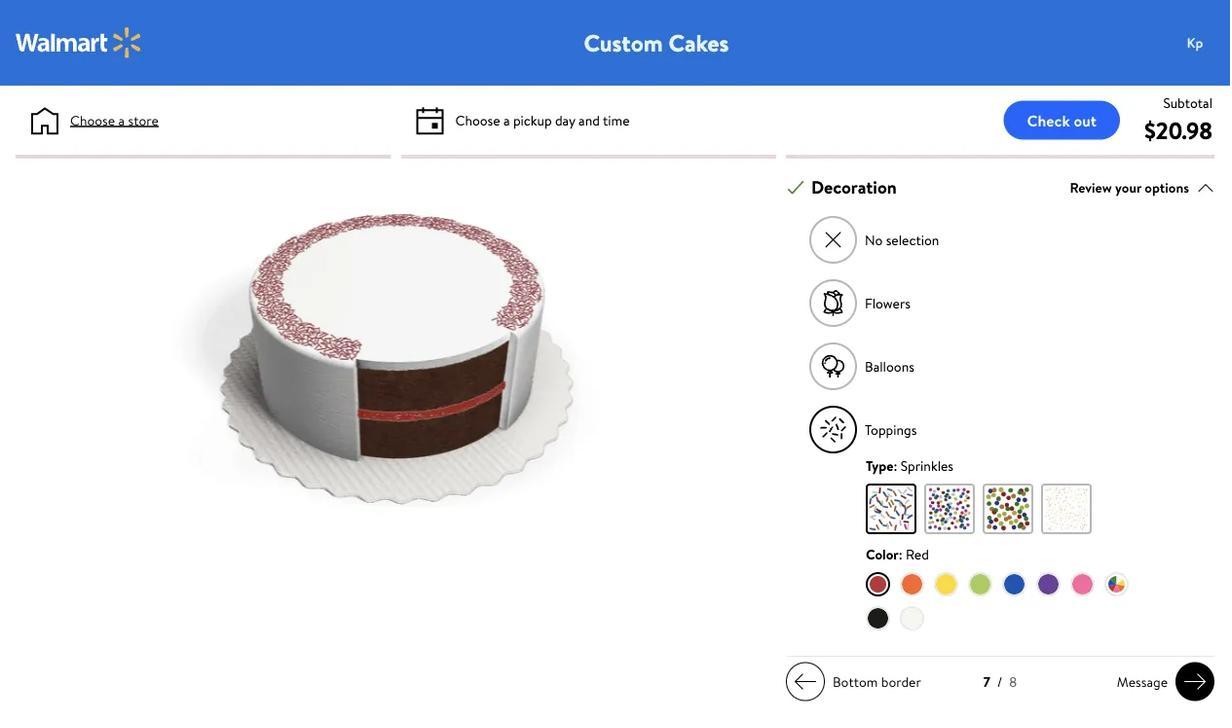 Task type: locate. For each thing, give the bounding box(es) containing it.
1 horizontal spatial a
[[504, 111, 510, 130]]

2 choose from the left
[[455, 111, 500, 130]]

kp button
[[1176, 23, 1230, 62]]

pickup
[[513, 111, 552, 130]]

1 horizontal spatial icon for continue arrow image
[[1184, 671, 1207, 694]]

0 vertical spatial :
[[894, 457, 898, 476]]

check out button
[[1004, 101, 1120, 140]]

1 icon for continue arrow image from the left
[[794, 671, 817, 694]]

options
[[1145, 178, 1189, 197]]

choose left store
[[70, 111, 115, 130]]

a
[[118, 111, 125, 130], [504, 111, 510, 130]]

type : sprinkles
[[866, 457, 954, 476]]

:
[[894, 457, 898, 476], [899, 545, 903, 564]]

subtotal $20.98
[[1145, 93, 1213, 147]]

: for color
[[899, 545, 903, 564]]

no selection
[[865, 231, 939, 250]]

message link
[[1109, 663, 1215, 702]]

: left red
[[899, 545, 903, 564]]

0 horizontal spatial a
[[118, 111, 125, 130]]

bottom border
[[833, 673, 921, 692]]

icon for continue arrow image left bottom
[[794, 671, 817, 694]]

0 horizontal spatial icon for continue arrow image
[[794, 671, 817, 694]]

review
[[1070, 178, 1112, 197]]

ok image
[[787, 179, 805, 196]]

icon for continue arrow image right message
[[1184, 671, 1207, 694]]

: for type
[[894, 457, 898, 476]]

and
[[579, 111, 600, 130]]

custom
[[584, 26, 663, 59]]

balloons
[[865, 357, 915, 376]]

choose left pickup
[[455, 111, 500, 130]]

icon for continue arrow image
[[794, 671, 817, 694], [1184, 671, 1207, 694]]

choose
[[70, 111, 115, 130], [455, 111, 500, 130]]

a for store
[[118, 111, 125, 130]]

1 choose from the left
[[70, 111, 115, 130]]

1 horizontal spatial choose
[[455, 111, 500, 130]]

store
[[128, 111, 159, 130]]

2 a from the left
[[504, 111, 510, 130]]

flowers
[[865, 294, 911, 313]]

sprinkles
[[901, 457, 954, 476]]

/
[[997, 673, 1003, 692]]

color : red
[[866, 545, 929, 564]]

: left the sprinkles
[[894, 457, 898, 476]]

1 a from the left
[[118, 111, 125, 130]]

a left store
[[118, 111, 125, 130]]

1 vertical spatial :
[[899, 545, 903, 564]]

selection
[[886, 231, 939, 250]]

8
[[1009, 673, 1017, 692]]

choose for choose a store
[[70, 111, 115, 130]]

choose a store
[[70, 111, 159, 130]]

time
[[603, 111, 630, 130]]

day
[[555, 111, 575, 130]]

border
[[881, 673, 921, 692]]

2 icon for continue arrow image from the left
[[1184, 671, 1207, 694]]

review your options
[[1070, 178, 1189, 197]]

color
[[866, 545, 899, 564]]

0 horizontal spatial choose
[[70, 111, 115, 130]]

0 horizontal spatial :
[[894, 457, 898, 476]]

toppings
[[865, 420, 917, 439]]

back to walmart.com image
[[16, 27, 142, 58]]

kp
[[1187, 33, 1203, 52]]

a left pickup
[[504, 111, 510, 130]]

review your options element
[[1070, 177, 1189, 198]]

1 horizontal spatial :
[[899, 545, 903, 564]]



Task type: vqa. For each thing, say whether or not it's contained in the screenshot.
santee
no



Task type: describe. For each thing, give the bounding box(es) containing it.
cakes
[[669, 26, 729, 59]]

bottom
[[833, 673, 878, 692]]

out
[[1074, 110, 1097, 131]]

your
[[1115, 178, 1142, 197]]

type
[[866, 457, 894, 476]]

subtotal
[[1163, 93, 1213, 112]]

review your options link
[[1070, 175, 1215, 201]]

check out
[[1027, 110, 1097, 131]]

check
[[1027, 110, 1070, 131]]

red
[[906, 545, 929, 564]]

remove image
[[823, 230, 844, 251]]

7
[[984, 673, 991, 692]]

bottom border link
[[786, 663, 929, 702]]

up arrow image
[[1197, 179, 1215, 196]]

choose a store link
[[70, 110, 159, 131]]

7 / 8
[[984, 673, 1017, 692]]

custom cakes
[[584, 26, 729, 59]]

a for pickup
[[504, 111, 510, 130]]

message
[[1117, 673, 1168, 692]]

icon for continue arrow image inside bottom border link
[[794, 671, 817, 694]]

no
[[865, 231, 883, 250]]

icon for continue arrow image inside message link
[[1184, 671, 1207, 694]]

choose a pickup day and time
[[455, 111, 630, 130]]

$20.98
[[1145, 114, 1213, 147]]

decoration
[[811, 175, 897, 200]]

choose for choose a pickup day and time
[[455, 111, 500, 130]]



